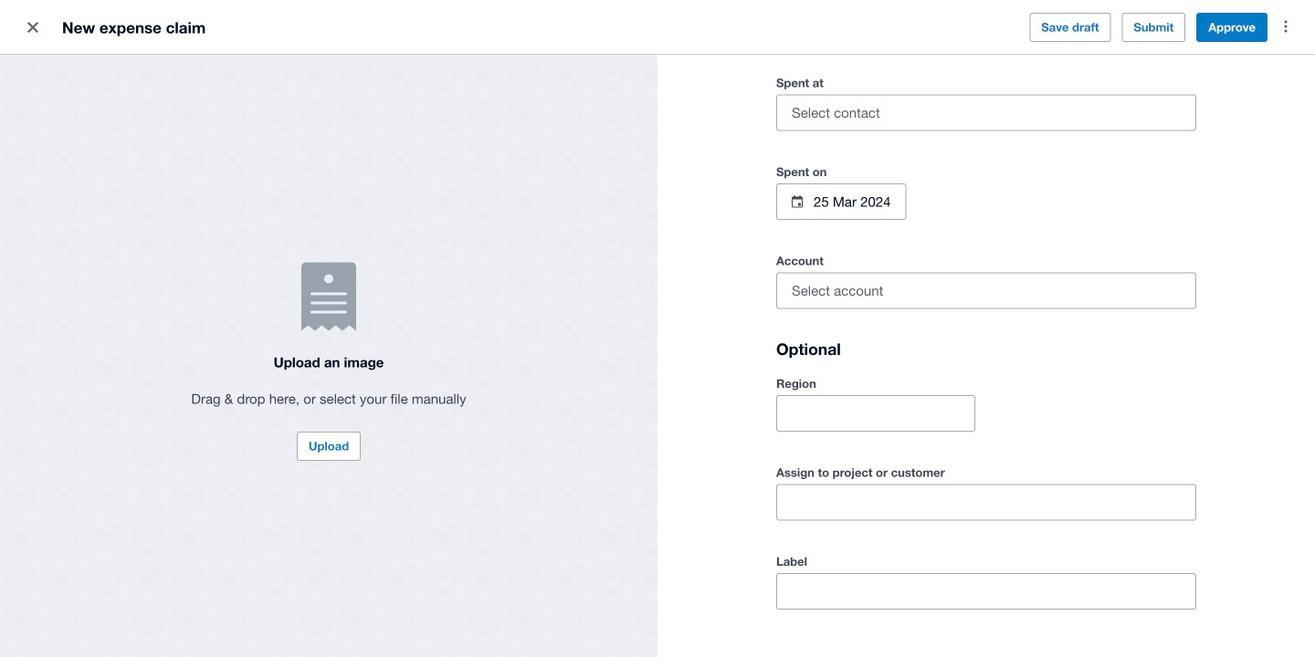 Task type: locate. For each thing, give the bounding box(es) containing it.
2 vertical spatial status
[[777, 610, 1197, 632]]

close image
[[15, 9, 51, 46]]

status
[[777, 309, 1197, 331], [777, 521, 1197, 543], [777, 610, 1197, 632]]

none field select account
[[777, 273, 1197, 331]]

2 status from the top
[[777, 521, 1197, 543]]

None text field
[[777, 397, 975, 431]]

1 vertical spatial status
[[777, 521, 1197, 543]]

Select contact text field
[[777, 95, 1155, 130]]

None field
[[777, 71, 1197, 153], [777, 273, 1197, 331], [777, 396, 976, 432], [777, 461, 1197, 543], [777, 574, 1197, 632], [777, 396, 976, 432], [777, 461, 1197, 543], [777, 574, 1197, 632]]

0 vertical spatial status
[[777, 309, 1197, 331]]

1 status from the top
[[777, 309, 1197, 331]]



Task type: describe. For each thing, give the bounding box(es) containing it.
see more options image
[[1268, 8, 1305, 45]]

none field select contact
[[777, 71, 1197, 153]]

Select account text field
[[777, 274, 1196, 308]]

3 status from the top
[[777, 610, 1197, 632]]



Task type: vqa. For each thing, say whether or not it's contained in the screenshot.
'Select contact' text field
yes



